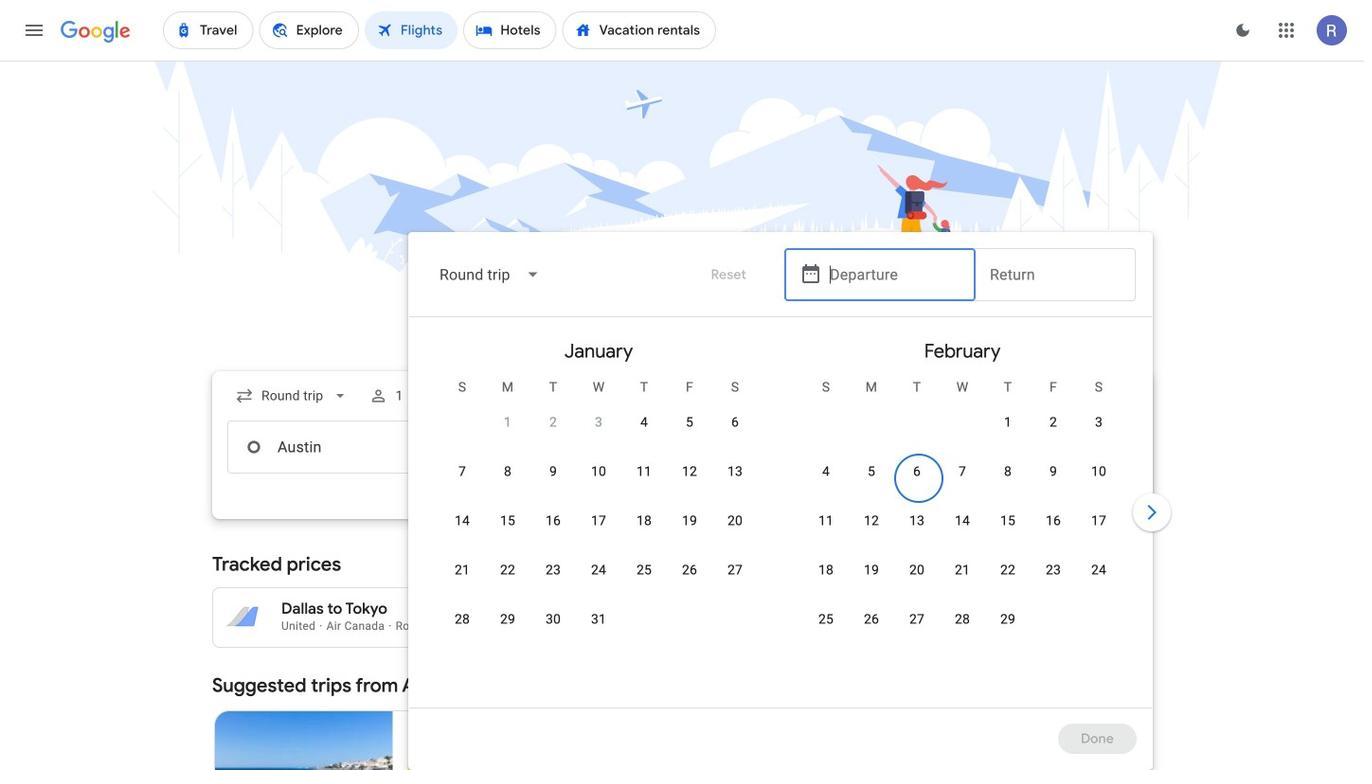 Task type: locate. For each thing, give the bounding box(es) containing it.
sun, feb 18 element
[[819, 561, 834, 580]]

cell up "sun, jan 28" element
[[440, 554, 485, 600]]

thu, feb 29 element
[[1000, 610, 1016, 629]]

fri, jan 19 element
[[682, 512, 697, 531]]

1 vertical spatial departure text field
[[830, 422, 961, 473]]

thu, jan 25 element
[[637, 561, 652, 580]]

grid
[[417, 325, 1145, 719]]

tue, jan 30 element
[[546, 610, 561, 629]]

None field
[[424, 252, 556, 298], [227, 379, 357, 413], [424, 252, 556, 298], [227, 379, 357, 413]]

4 cell from the left
[[576, 554, 622, 600]]

wed, jan 10 element
[[591, 462, 606, 481]]

Departure text field
[[830, 249, 961, 300], [830, 422, 961, 473]]

tue, jan 9 element
[[550, 462, 557, 481]]

1 departure text field from the top
[[830, 249, 961, 300]]

sat, feb 24 element
[[1091, 561, 1107, 580]]

wed, feb 7 element
[[959, 462, 966, 481]]

1 cell from the left
[[440, 554, 485, 600]]

thu, jan 11 element
[[637, 462, 652, 481]]

0 vertical spatial return text field
[[990, 249, 1121, 300]]

fri, jan 26 element
[[682, 561, 697, 580]]

3139 US dollars text field
[[461, 600, 504, 619]]

cell up wed, jan 31 element
[[576, 554, 622, 600]]

cell up mon, jan 29 element
[[485, 554, 531, 600]]

sat, jan 27 element
[[728, 561, 743, 580]]

grid inside flight search box
[[417, 325, 1145, 719]]

633 US dollars text field
[[790, 617, 820, 633]]

thu, feb 1 element
[[1004, 413, 1012, 432]]

row group
[[417, 325, 781, 700], [781, 325, 1145, 700]]

suggested trips from austin region
[[212, 663, 1152, 770]]

mon, feb 5 element
[[868, 462, 876, 481]]

cell up tue, jan 30 element
[[531, 554, 576, 600]]

thu, jan 18 element
[[637, 512, 652, 531]]

None text field
[[227, 421, 495, 474]]

thu, feb 22 element
[[1000, 561, 1016, 580]]

wed, feb 14 element
[[955, 512, 970, 531]]

fri, feb 9 element
[[1050, 462, 1057, 481]]

fri, feb 23 element
[[1046, 561, 1061, 580]]

row
[[485, 397, 758, 459], [985, 397, 1122, 459], [440, 454, 758, 508], [803, 454, 1122, 508], [440, 503, 758, 557], [803, 503, 1122, 557], [440, 552, 758, 606], [803, 552, 1122, 606], [440, 602, 622, 656], [803, 602, 1031, 656]]

2 cell from the left
[[485, 554, 531, 600]]

tue, feb 20 element
[[910, 561, 925, 580]]

next image
[[1129, 490, 1175, 535]]

0 vertical spatial departure text field
[[830, 249, 961, 300]]

cell
[[440, 554, 485, 600], [485, 554, 531, 600], [531, 554, 576, 600], [576, 554, 622, 600]]

wed, feb 21 element
[[955, 561, 970, 580]]

sat, jan 6 element
[[731, 413, 739, 432]]

mon, jan 1 element
[[504, 413, 512, 432]]

sat, feb 17 element
[[1091, 512, 1107, 531]]

sat, jan 20 element
[[728, 512, 743, 531]]

2 departure text field from the top
[[830, 422, 961, 473]]

Return text field
[[990, 249, 1121, 300], [990, 422, 1121, 473]]

1 vertical spatial return text field
[[990, 422, 1121, 473]]

sun, feb 11 element
[[819, 512, 834, 531]]

sun, feb 4 element
[[822, 462, 830, 481]]



Task type: describe. For each thing, give the bounding box(es) containing it.
sat, jan 13 element
[[728, 462, 743, 481]]

mon, jan 15 element
[[500, 512, 515, 531]]

wed, jan 17 element
[[591, 512, 606, 531]]

wed, jan 31 element
[[591, 610, 606, 629]]

main menu image
[[23, 19, 45, 42]]

3 cell from the left
[[531, 554, 576, 600]]

sun, jan 7 element
[[459, 462, 466, 481]]

sun, feb 25 element
[[819, 610, 834, 629]]

fri, feb 16 element
[[1046, 512, 1061, 531]]

mon, feb 19 element
[[864, 561, 879, 580]]

mon, jan 29 element
[[500, 610, 515, 629]]

thu, feb 8 element
[[1004, 462, 1012, 481]]

wed, feb 28 element
[[955, 610, 970, 629]]

sat, feb 10 element
[[1091, 462, 1107, 481]]

tue, jan 2 element
[[550, 413, 557, 432]]

tue, feb 13 element
[[910, 512, 925, 531]]

tracked prices region
[[212, 542, 1152, 648]]

Flight search field
[[197, 232, 1175, 770]]

spirit image
[[408, 767, 423, 770]]

tue, feb 27 element
[[910, 610, 925, 629]]

wed, jan 3 element
[[595, 413, 603, 432]]

thu, jan 4 element
[[640, 413, 648, 432]]

mon, feb 26 element
[[864, 610, 879, 629]]

sat, feb 3 element
[[1095, 413, 1103, 432]]

tue, jan 16 element
[[546, 512, 561, 531]]

2 row group from the left
[[781, 325, 1145, 700]]

1 return text field from the top
[[990, 249, 1121, 300]]

fri, jan 5 element
[[686, 413, 694, 432]]

mon, feb 12 element
[[864, 512, 879, 531]]

sun, jan 14 element
[[455, 512, 470, 531]]

456 US dollars text field
[[785, 600, 820, 619]]

sun, jan 28 element
[[455, 610, 470, 629]]

thu, feb 15 element
[[1000, 512, 1016, 531]]

2177 US dollars text field
[[463, 617, 504, 633]]

change appearance image
[[1220, 8, 1266, 53]]

tue, feb 6 element
[[913, 462, 921, 481]]

fri, feb 2 element
[[1050, 413, 1057, 432]]

2 return text field from the top
[[990, 422, 1121, 473]]

1 row group from the left
[[417, 325, 781, 700]]

mon, jan 8 element
[[504, 462, 512, 481]]

fri, jan 12 element
[[682, 462, 697, 481]]



Task type: vqa. For each thing, say whether or not it's contained in the screenshot.
1 stop for 27 hr 30 min
no



